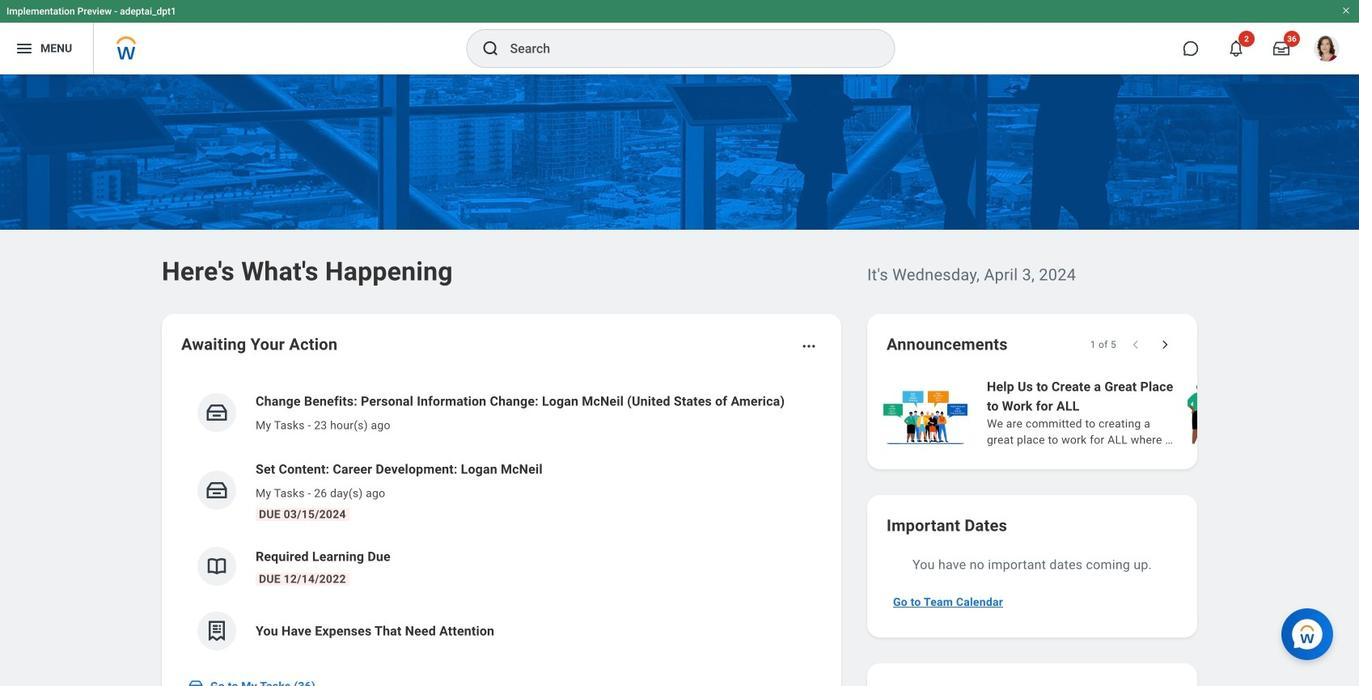 Task type: vqa. For each thing, say whether or not it's contained in the screenshot.
the bottom 'Inbox' image
yes



Task type: locate. For each thing, give the bounding box(es) containing it.
0 vertical spatial inbox image
[[205, 478, 229, 502]]

1 horizontal spatial list
[[880, 375, 1359, 450]]

notifications large image
[[1228, 40, 1244, 57]]

banner
[[0, 0, 1359, 74]]

chevron right small image
[[1157, 337, 1173, 353]]

inbox large image
[[1273, 40, 1290, 57]]

inbox image
[[205, 478, 229, 502], [188, 678, 204, 686]]

list
[[880, 375, 1359, 450], [181, 379, 822, 663]]

status
[[1090, 338, 1117, 351]]

search image
[[481, 39, 500, 58]]

inbox image
[[205, 400, 229, 425]]

0 horizontal spatial inbox image
[[188, 678, 204, 686]]

1 vertical spatial inbox image
[[188, 678, 204, 686]]

0 horizontal spatial list
[[181, 379, 822, 663]]

main content
[[0, 74, 1359, 686]]

justify image
[[15, 39, 34, 58]]



Task type: describe. For each thing, give the bounding box(es) containing it.
dashboard expenses image
[[205, 619, 229, 643]]

book open image
[[205, 554, 229, 578]]

1 horizontal spatial inbox image
[[205, 478, 229, 502]]

close environment banner image
[[1341, 6, 1351, 15]]

profile logan mcneil image
[[1314, 36, 1340, 65]]

Search Workday  search field
[[510, 31, 861, 66]]

chevron left small image
[[1128, 337, 1144, 353]]



